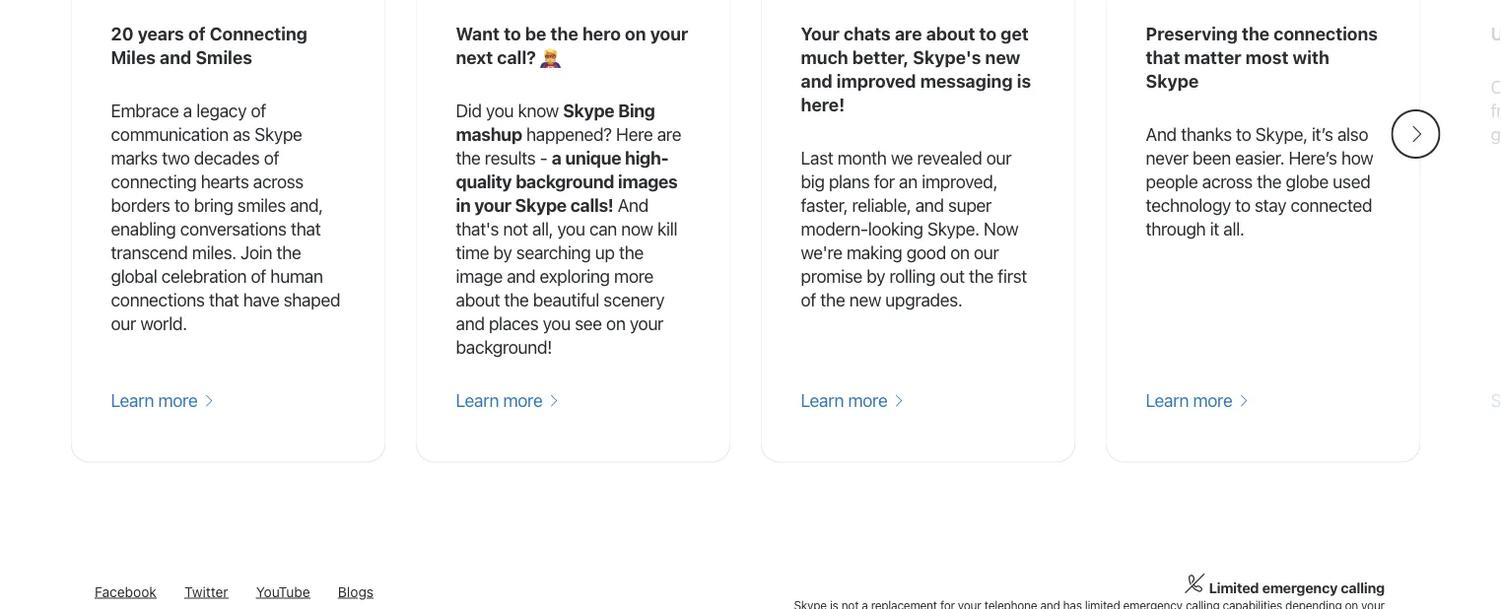 Task type: vqa. For each thing, say whether or not it's contained in the screenshot.
the an
yes



Task type: describe. For each thing, give the bounding box(es) containing it.
globe
[[1286, 171, 1329, 193]]

legacy
[[196, 100, 247, 122]]

results
[[485, 148, 536, 169]]

and up background!
[[456, 313, 485, 334]]

it
[[1211, 219, 1220, 240]]

learn more link for embrace a legacy of communication as skype marks two decades of connecting hearts across borders to bring smiles and, enabling conversations that transcend miles. join the global celebration of human connections that have shaped our world.
[[111, 389, 214, 413]]

the inside and thanks to skype, it's also never been easier. here's how people across the globe used technology to stay connected through it all.
[[1258, 171, 1282, 193]]

blogs
[[338, 584, 374, 601]]

across inside embrace a legacy of communication as skype marks two decades of connecting hearts across borders to bring smiles and, enabling conversations that transcend miles. join the global celebration of human connections that have shaped our world.
[[253, 171, 304, 193]]

to inside ​want to be the hero on your next call? 🦸
[[504, 23, 521, 45]]

your inside ​want to be the hero on your next call? 🦸
[[651, 23, 689, 45]]

improved
[[837, 71, 917, 92]]

across inside and thanks to skype, it's also never been easier. here's how people across the globe used technology to stay connected through it all.
[[1203, 171, 1253, 193]]

are for chats
[[895, 23, 922, 45]]

thanks
[[1181, 124, 1232, 145]]

skype inside the preserving the connections that matter most with skype
[[1146, 71, 1199, 92]]

the right out
[[969, 266, 994, 287]]

of inside 20 years of connecting miles and smiles
[[188, 23, 206, 45]]

your
[[801, 23, 840, 45]]

20
[[111, 23, 134, 45]]

to up all.
[[1236, 195, 1251, 216]]

learn more for embrace a legacy of communication as skype marks two decades of connecting hearts across borders to bring smiles and, enabling conversations that transcend miles. join the global celebration of human connections that have shaped our world.
[[111, 390, 202, 411]]

calling
[[1341, 580, 1385, 597]]

here!
[[801, 94, 845, 116]]

your inside and that's not all, you can now kill time by searching up the image and exploring more about the beautiful scenery and places you see on your background!
[[630, 313, 664, 334]]

chats
[[844, 23, 891, 45]]

get
[[1001, 23, 1029, 45]]

background
[[516, 171, 615, 193]]

see
[[575, 313, 602, 334]]

connections inside embrace a legacy of communication as skype marks two decades of connecting hearts across borders to bring smiles and, enabling conversations that transcend miles. join the global celebration of human connections that have shaped our world.
[[111, 290, 205, 311]]

borders
[[111, 195, 170, 216]]

background!
[[456, 337, 552, 358]]

mashup
[[456, 124, 522, 145]]

of right decades
[[264, 148, 279, 169]]

also
[[1338, 124, 1369, 145]]

twitter
[[184, 584, 228, 601]]

last month we revealed our big plans for an improved, faster, reliable, and super modern-looking skype. now we're making good on our promise by rolling out the first of the new upgrades.
[[801, 148, 1027, 311]]

miles.
[[192, 242, 236, 263]]

skype's
[[913, 47, 982, 68]]

-
[[540, 148, 548, 169]]

searching
[[516, 242, 591, 263]]

learn more link for did you know
[[456, 389, 559, 413]]

places
[[489, 313, 539, 334]]

out
[[940, 266, 965, 287]]

shaped
[[284, 290, 340, 311]]

​want
[[456, 23, 500, 45]]

now
[[622, 219, 654, 240]]

celebration
[[161, 266, 247, 287]]

new inside your chats are about to get much better, skype's new and improved messaging is here!
[[986, 47, 1021, 68]]

connected
[[1291, 195, 1373, 216]]

our inside embrace a legacy of communication as skype marks two decades of connecting hearts across borders to bring smiles and, enabling conversations that transcend miles. join the global celebration of human connections that have shaped our world.
[[111, 313, 136, 334]]

beautiful
[[533, 290, 600, 311]]

learn more link for last month we revealed our big plans for an improved, faster, reliable, and super modern-looking skype. now we're making good on our promise by rolling out the first of the new upgrades.
[[801, 389, 904, 413]]

more for embrace a legacy of communication as skype marks two decades of connecting hearts across borders to bring smiles and, enabling conversations that transcend miles. join the global celebration of human connections that have shaped our world.
[[158, 390, 198, 411]]

bing
[[619, 100, 655, 122]]

big
[[801, 171, 825, 193]]

that inside the preserving the connections that matter most with skype
[[1146, 47, 1181, 68]]

messaging
[[921, 71, 1013, 92]]

connecting
[[210, 23, 308, 45]]

happened?
[[527, 124, 612, 145]]

to up easier.
[[1237, 124, 1252, 145]]

rolling
[[890, 266, 936, 287]]

and down searching
[[507, 266, 536, 287]]

and inside 20 years of connecting miles and smiles
[[160, 47, 192, 68]]

facebook link
[[95, 584, 157, 601]]

bring
[[194, 195, 233, 216]]

on inside and that's not all, you can now kill time by searching up the image and exploring more about the beautiful scenery and places you see on your background!
[[607, 313, 626, 334]]

human
[[271, 266, 323, 287]]

youtube
[[256, 584, 310, 601]]

to inside embrace a legacy of communication as skype marks two decades of connecting hearts across borders to bring smiles and, enabling conversations that transcend miles. join the global celebration of human connections that have shaped our world.
[[174, 195, 190, 216]]

more for last month we revealed our big plans for an improved, faster, reliable, and super modern-looking skype. now we're making good on our promise by rolling out the first of the new upgrades.
[[848, 390, 888, 411]]

the inside the preserving the connections that matter most with skype
[[1242, 23, 1270, 45]]

reliable,
[[852, 195, 912, 216]]

skype,
[[1256, 124, 1308, 145]]

skype inside embrace a legacy of communication as skype marks two decades of connecting hearts across borders to bring smiles and, enabling conversations that transcend miles. join the global celebration of human connections that have shaped our world.
[[255, 124, 302, 145]]

quality
[[456, 171, 512, 193]]

enabling
[[111, 219, 176, 240]]

0 vertical spatial you
[[486, 100, 514, 122]]

to inside your chats are about to get much better, skype's new and improved messaging is here!
[[980, 23, 997, 45]]

skype bing mashup
[[456, 100, 655, 145]]

preserving the connections that matter most with skype
[[1146, 23, 1379, 92]]

last
[[801, 148, 834, 169]]

did
[[456, 100, 482, 122]]

have
[[243, 290, 279, 311]]

skype inside skype bing mashup
[[563, 100, 615, 122]]

making
[[847, 242, 903, 263]]

0 vertical spatial our
[[987, 148, 1012, 169]]

hero
[[583, 23, 621, 45]]

transcend
[[111, 242, 188, 263]]

a inside a unique high- quality background images in your skype calls!
[[552, 148, 562, 169]]

scenery
[[604, 290, 665, 311]]

modern-
[[801, 219, 868, 240]]

learn more link for and thanks to skype, it's also never been easier. here's how people across the globe used technology to stay connected through it all.
[[1146, 389, 1250, 413]]

much
[[801, 47, 849, 68]]

facebook
[[95, 584, 157, 601]]

learn for and thanks to skype, it's also never been easier. here's how people across the globe used technology to stay connected through it all.
[[1146, 390, 1189, 411]]

promise
[[801, 266, 863, 287]]

about inside your chats are about to get much better, skype's new and improved messaging is here!
[[927, 23, 976, 45]]

with
[[1293, 47, 1330, 68]]

here's
[[1289, 148, 1338, 169]]

we're
[[801, 242, 843, 263]]

a inside embrace a legacy of communication as skype marks two decades of connecting hearts across borders to bring smiles and, enabling conversations that transcend miles. join the global celebration of human connections that have shaped our world.
[[183, 100, 192, 122]]

connecting
[[111, 171, 197, 193]]

learn for last month we revealed our big plans for an improved, faster, reliable, and super modern-looking skype. now we're making good on our promise by rolling out the first of the new upgrades.
[[801, 390, 844, 411]]

improved,
[[922, 171, 998, 193]]

more for did you know
[[503, 390, 543, 411]]

first
[[998, 266, 1027, 287]]



Task type: locate. For each thing, give the bounding box(es) containing it.
two
[[162, 148, 190, 169]]

happened? here are the results -
[[456, 124, 682, 169]]

by inside last month we revealed our big plans for an improved, faster, reliable, and super modern-looking skype. now we're making good on our promise by rolling out the first of the new upgrades.
[[867, 266, 886, 287]]

0 vertical spatial about
[[927, 23, 976, 45]]

calls!
[[571, 195, 614, 216]]

1 horizontal spatial about
[[927, 23, 976, 45]]

0 vertical spatial and
[[1146, 124, 1177, 145]]

to left be
[[504, 23, 521, 45]]

are up better,
[[895, 23, 922, 45]]

unique
[[565, 148, 621, 169]]

did you know
[[456, 100, 563, 122]]

1 vertical spatial a
[[552, 148, 562, 169]]

about down image
[[456, 290, 500, 311]]

skype down "matter"
[[1146, 71, 1199, 92]]

1 horizontal spatial that
[[291, 219, 321, 240]]

our up improved,
[[987, 148, 1012, 169]]

0 horizontal spatial new
[[850, 290, 882, 311]]

0 horizontal spatial that
[[209, 290, 239, 311]]

image
[[456, 266, 503, 287]]

learn more for and thanks to skype, it's also never been easier. here's how people across the globe used technology to stay connected through it all.
[[1146, 390, 1237, 411]]

looking
[[868, 219, 924, 240]]

skype
[[1146, 71, 1199, 92], [563, 100, 615, 122], [255, 124, 302, 145], [515, 195, 567, 216]]

2 across from the left
[[1203, 171, 1253, 193]]

new
[[986, 47, 1021, 68], [850, 290, 882, 311]]

the inside ​want to be the hero on your next call? 🦸
[[551, 23, 579, 45]]

skype up happened?
[[563, 100, 615, 122]]

1 learn more from the left
[[111, 390, 202, 411]]

our
[[987, 148, 1012, 169], [974, 242, 1000, 263], [111, 313, 136, 334]]

communication
[[111, 124, 229, 145]]

blogs link
[[338, 584, 374, 601]]

is
[[1017, 71, 1032, 92]]

your down quality
[[475, 195, 512, 216]]

by down the making
[[867, 266, 886, 287]]

a right -
[[552, 148, 562, 169]]

revealed
[[918, 148, 983, 169]]

2 learn from the left
[[456, 390, 499, 411]]

know
[[518, 100, 559, 122]]

1 vertical spatial our
[[974, 242, 1000, 263]]

and inside last month we revealed our big plans for an improved, faster, reliable, and super modern-looking skype. now we're making good on our promise by rolling out the first of the new upgrades.
[[916, 195, 944, 216]]

and inside and thanks to skype, it's also never been easier. here's how people across the globe used technology to stay connected through it all.
[[1146, 124, 1177, 145]]

0 horizontal spatial by
[[494, 242, 512, 263]]

1 vertical spatial your
[[475, 195, 512, 216]]

connections up with
[[1274, 23, 1379, 45]]

and
[[160, 47, 192, 68], [801, 71, 833, 92], [916, 195, 944, 216], [507, 266, 536, 287], [456, 313, 485, 334]]

been
[[1193, 148, 1232, 169]]

the up human
[[277, 242, 301, 263]]

​want to be the hero on your next call? 🦸
[[456, 23, 689, 68]]

the up the most
[[1242, 23, 1270, 45]]

the down now
[[619, 242, 644, 263]]

about
[[927, 23, 976, 45], [456, 290, 500, 311]]

4 learn more from the left
[[1146, 390, 1237, 411]]

used
[[1334, 171, 1371, 193]]

and thanks to skype, it's also never been easier. here's how people across the globe used technology to stay connected through it all.
[[1146, 124, 1374, 240]]

that's
[[456, 219, 499, 240]]

on
[[625, 23, 646, 45], [951, 242, 970, 263], [607, 313, 626, 334]]

preserving
[[1146, 23, 1238, 45]]

not
[[503, 219, 528, 240]]

learn for embrace a legacy of communication as skype marks two decades of connecting hearts across borders to bring smiles and, enabling conversations that transcend miles. join the global celebration of human connections that have shaped our world.
[[111, 390, 154, 411]]

and up 'never'
[[1146, 124, 1177, 145]]

the up places
[[504, 290, 529, 311]]

0 vertical spatial a
[[183, 100, 192, 122]]

1 vertical spatial on
[[951, 242, 970, 263]]

join
[[241, 242, 272, 263]]

20 years of connecting miles and smiles
[[111, 23, 308, 68]]

2 learn more link from the left
[[456, 389, 559, 413]]

across up smiles
[[253, 171, 304, 193]]

you right all,
[[558, 219, 585, 240]]

and inside your chats are about to get much better, skype's new and improved messaging is here!
[[801, 71, 833, 92]]

0 horizontal spatial are
[[657, 124, 682, 145]]

kill
[[658, 219, 678, 240]]

1 horizontal spatial new
[[986, 47, 1021, 68]]

0 vertical spatial new
[[986, 47, 1021, 68]]

global
[[111, 266, 157, 287]]

that down and,
[[291, 219, 321, 240]]

more for and thanks to skype, it's also never been easier. here's how people across the globe used technology to stay connected through it all.
[[1194, 390, 1233, 411]]

emergency
[[1263, 580, 1338, 597]]

are up high-
[[657, 124, 682, 145]]

easier.
[[1236, 148, 1285, 169]]

are inside happened? here are the results -
[[657, 124, 682, 145]]

2 vertical spatial that
[[209, 290, 239, 311]]

embrace
[[111, 100, 179, 122]]

0 vertical spatial by
[[494, 242, 512, 263]]

that down the preserving
[[1146, 47, 1181, 68]]

of right legacy
[[251, 100, 266, 122]]

0 horizontal spatial across
[[253, 171, 304, 193]]

🦸
[[540, 47, 558, 68]]

the inside embrace a legacy of communication as skype marks two decades of connecting hearts across borders to bring smiles and, enabling conversations that transcend miles. join the global celebration of human connections that have shaped our world.
[[277, 242, 301, 263]]

on right hero
[[625, 23, 646, 45]]

as
[[233, 124, 250, 145]]

skype.
[[928, 219, 980, 240]]

learn for did you know
[[456, 390, 499, 411]]

more inside and that's not all, you can now kill time by searching up the image and exploring more about the beautiful scenery and places you see on your background!
[[614, 266, 654, 287]]

1 horizontal spatial a
[[552, 148, 562, 169]]

smiles
[[237, 195, 286, 216]]

0 horizontal spatial about
[[456, 290, 500, 311]]

of down promise
[[801, 290, 817, 311]]

miles
[[111, 47, 156, 68]]

2 vertical spatial our
[[111, 313, 136, 334]]

and that's not all, you can now kill time by searching up the image and exploring more about the beautiful scenery and places you see on your background!
[[456, 195, 678, 358]]

the inside happened? here are the results -
[[456, 148, 481, 169]]

better,
[[853, 47, 909, 68]]

of down join
[[251, 266, 266, 287]]

years
[[138, 23, 184, 45]]

technology
[[1146, 195, 1232, 216]]

the up stay
[[1258, 171, 1282, 193]]

learn more for did you know
[[456, 390, 547, 411]]

4 learn more link from the left
[[1146, 389, 1250, 413]]

1 horizontal spatial across
[[1203, 171, 1253, 193]]

an
[[899, 171, 918, 193]]

youtube link
[[256, 584, 310, 601]]

on down skype.
[[951, 242, 970, 263]]

in
[[456, 195, 471, 216]]

be
[[525, 23, 547, 45]]

4 learn from the left
[[1146, 390, 1189, 411]]

connections inside the preserving the connections that matter most with skype
[[1274, 23, 1379, 45]]

by down the not
[[494, 242, 512, 263]]

twitter link
[[184, 584, 228, 601]]

the down promise
[[821, 290, 846, 311]]

super
[[949, 195, 992, 216]]

your inside a unique high- quality background images in your skype calls!
[[475, 195, 512, 216]]

high-
[[625, 148, 669, 169]]

here
[[616, 124, 653, 145]]

most
[[1246, 47, 1289, 68]]

of up smiles
[[188, 23, 206, 45]]

2 vertical spatial on
[[607, 313, 626, 334]]

to left get
[[980, 23, 997, 45]]

and inside and that's not all, you can now kill time by searching up the image and exploring more about the beautiful scenery and places you see on your background!
[[618, 195, 649, 216]]

by
[[494, 242, 512, 263], [867, 266, 886, 287]]

embrace a legacy of communication as skype marks two decades of connecting hearts across borders to bring smiles and, enabling conversations that transcend miles. join the global celebration of human connections that have shaped our world.
[[111, 100, 340, 334]]

3 learn more link from the left
[[801, 389, 904, 413]]

1 vertical spatial about
[[456, 290, 500, 311]]

people
[[1146, 171, 1199, 193]]

1 vertical spatial connections
[[111, 290, 205, 311]]

new down get
[[986, 47, 1021, 68]]

2 horizontal spatial that
[[1146, 47, 1181, 68]]

on inside ​want to be the hero on your next call? 🦸
[[625, 23, 646, 45]]

learn more for last month we revealed our big plans for an improved, faster, reliable, and super modern-looking skype. now we're making good on our promise by rolling out the first of the new upgrades.
[[801, 390, 892, 411]]

our down now
[[974, 242, 1000, 263]]

0 horizontal spatial connections
[[111, 290, 205, 311]]

1 learn from the left
[[111, 390, 154, 411]]

we
[[891, 148, 913, 169]]

1 vertical spatial by
[[867, 266, 886, 287]]

call?
[[497, 47, 536, 68]]

about inside and that's not all, you can now kill time by searching up the image and exploring more about the beautiful scenery and places you see on your background!
[[456, 290, 500, 311]]

and for now
[[618, 195, 649, 216]]

0 vertical spatial your
[[651, 23, 689, 45]]

learn
[[111, 390, 154, 411], [456, 390, 499, 411], [801, 390, 844, 411], [1146, 390, 1189, 411]]

and down years at the left top of the page
[[160, 47, 192, 68]]

are inside your chats are about to get much better, skype's new and improved messaging is here!
[[895, 23, 922, 45]]

are for here
[[657, 124, 682, 145]]

3 learn more from the left
[[801, 390, 892, 411]]

and up now
[[618, 195, 649, 216]]

next
[[456, 47, 493, 68]]

the up quality
[[456, 148, 481, 169]]

0 vertical spatial connections
[[1274, 23, 1379, 45]]

all.
[[1224, 219, 1245, 240]]

1 horizontal spatial are
[[895, 23, 922, 45]]

decades
[[194, 148, 260, 169]]

world.
[[140, 313, 187, 334]]

conversations
[[180, 219, 287, 240]]

1 horizontal spatial connections
[[1274, 23, 1379, 45]]

stay
[[1255, 195, 1287, 216]]

1 across from the left
[[253, 171, 304, 193]]

by inside and that's not all, you can now kill time by searching up the image and exploring more about the beautiful scenery and places you see on your background!
[[494, 242, 512, 263]]

2 vertical spatial you
[[543, 313, 571, 334]]

1 vertical spatial new
[[850, 290, 882, 311]]

across down been
[[1203, 171, 1253, 193]]

1 vertical spatial that
[[291, 219, 321, 240]]

and up here!
[[801, 71, 833, 92]]

1 horizontal spatial by
[[867, 266, 886, 287]]

are
[[895, 23, 922, 45], [657, 124, 682, 145]]

skype up all,
[[515, 195, 567, 216]]

more
[[614, 266, 654, 287], [158, 390, 198, 411], [503, 390, 543, 411], [848, 390, 888, 411], [1194, 390, 1233, 411]]

learn more link
[[111, 389, 214, 413], [456, 389, 559, 413], [801, 389, 904, 413], [1146, 389, 1250, 413]]

0 vertical spatial that
[[1146, 47, 1181, 68]]

your down 'scenery'
[[630, 313, 664, 334]]

upgrades.
[[886, 290, 963, 311]]

skype inside a unique high- quality background images in your skype calls!
[[515, 195, 567, 216]]

a up 'communication'
[[183, 100, 192, 122]]

to
[[504, 23, 521, 45], [980, 23, 997, 45], [1237, 124, 1252, 145], [174, 195, 190, 216], [1236, 195, 1251, 216]]

our left the world.
[[111, 313, 136, 334]]

and for never
[[1146, 124, 1177, 145]]

exploring
[[540, 266, 610, 287]]

the up 🦸
[[551, 23, 579, 45]]

time
[[456, 242, 489, 263]]

skype right the as
[[255, 124, 302, 145]]

marks
[[111, 148, 158, 169]]

your right hero
[[651, 23, 689, 45]]

about up skype's
[[927, 23, 976, 45]]

1 vertical spatial and
[[618, 195, 649, 216]]

on inside last month we revealed our big plans for an improved, faster, reliable, and super modern-looking skype. now we're making good on our promise by rolling out the first of the new upgrades.
[[951, 242, 970, 263]]

1 horizontal spatial and
[[1146, 124, 1177, 145]]

through
[[1146, 219, 1206, 240]]

0 horizontal spatial and
[[618, 195, 649, 216]]

connections up the world.
[[111, 290, 205, 311]]

of inside last month we revealed our big plans for an improved, faster, reliable, and super modern-looking skype. now we're making good on our promise by rolling out the first of the new upgrades.
[[801, 290, 817, 311]]

2 learn more from the left
[[456, 390, 547, 411]]

that down celebration
[[209, 290, 239, 311]]

1 vertical spatial you
[[558, 219, 585, 240]]

to left bring
[[174, 195, 190, 216]]

images
[[618, 171, 678, 193]]

0 horizontal spatial a
[[183, 100, 192, 122]]

1 vertical spatial are
[[657, 124, 682, 145]]

you up mashup
[[486, 100, 514, 122]]

2 vertical spatial your
[[630, 313, 664, 334]]

3 learn from the left
[[801, 390, 844, 411]]

limited emergency calling
[[1210, 580, 1385, 597]]

new down promise
[[850, 290, 882, 311]]

on right see
[[607, 313, 626, 334]]

new inside last month we revealed our big plans for an improved, faster, reliable, and super modern-looking skype. now we're making good on our promise by rolling out the first of the new upgrades.
[[850, 290, 882, 311]]

0 vertical spatial on
[[625, 23, 646, 45]]

hearts
[[201, 171, 249, 193]]

how
[[1342, 148, 1374, 169]]

and down an
[[916, 195, 944, 216]]

and
[[1146, 124, 1177, 145], [618, 195, 649, 216]]

you down beautiful
[[543, 313, 571, 334]]

0 vertical spatial are
[[895, 23, 922, 45]]

for
[[874, 171, 895, 193]]

your chats are about to get much better, skype's new and improved messaging is here!
[[801, 23, 1032, 116]]

1 learn more link from the left
[[111, 389, 214, 413]]



